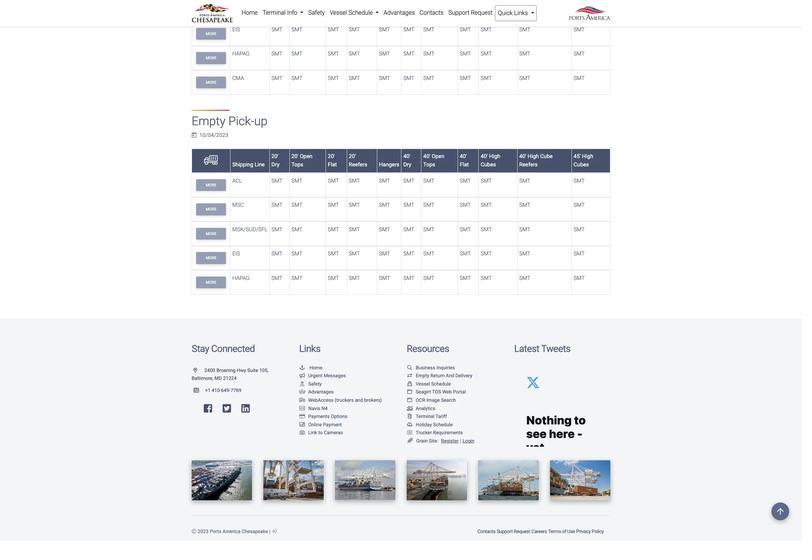 Task type: describe. For each thing, give the bounding box(es) containing it.
+1
[[205, 387, 211, 393]]

contacts support request careers terms of use privacy policy
[[477, 529, 604, 534]]

analytics image
[[407, 406, 413, 411]]

truck container image
[[299, 398, 305, 403]]

cube
[[540, 153, 553, 160]]

0 vertical spatial vessel schedule link
[[327, 5, 381, 20]]

1 horizontal spatial contacts link
[[477, 525, 496, 538]]

trucker requirements link
[[407, 430, 463, 436]]

payments options
[[308, 414, 348, 419]]

seagirt
[[416, 389, 431, 395]]

urgent
[[308, 373, 323, 379]]

holiday schedule link
[[407, 422, 453, 427]]

pick-
[[229, 114, 254, 128]]

2023
[[198, 529, 209, 534]]

business inquiries link
[[407, 365, 455, 370]]

0 vertical spatial links
[[514, 9, 528, 17]]

map marker alt image
[[194, 368, 203, 373]]

empty for empty return and delivery
[[416, 373, 429, 379]]

messages
[[324, 373, 346, 379]]

terms
[[548, 529, 561, 534]]

msk/sud/sfl
[[232, 226, 267, 233]]

business
[[416, 365, 435, 370]]

latest tweets
[[514, 343, 571, 354]]

empty return and delivery
[[416, 373, 472, 379]]

0 horizontal spatial contacts link
[[417, 5, 446, 20]]

45' high cubes
[[574, 153, 593, 168]]

+1 410-649-7769
[[205, 387, 241, 393]]

hangers
[[379, 161, 399, 168]]

safety inside safety link
[[308, 9, 325, 16]]

facebook square image
[[204, 404, 212, 414]]

terminal for terminal info
[[263, 9, 286, 16]]

shipping line
[[232, 161, 265, 168]]

md
[[215, 376, 222, 381]]

terminal tariff link
[[407, 414, 447, 419]]

cameras
[[324, 430, 343, 436]]

browser image
[[407, 390, 413, 395]]

brokers)
[[364, 397, 382, 403]]

urgent messages
[[308, 373, 346, 379]]

quick links
[[498, 9, 530, 17]]

1 eis from the top
[[232, 26, 240, 33]]

40' for 40' high cubes
[[481, 153, 488, 160]]

ocr image search
[[416, 397, 456, 403]]

navis n4
[[308, 405, 328, 411]]

stay
[[192, 343, 209, 354]]

20' flat
[[328, 153, 337, 168]]

support request
[[448, 9, 493, 16]]

high for 40' high cube reefers
[[528, 153, 539, 160]]

holiday
[[416, 422, 432, 427]]

search
[[441, 397, 456, 403]]

grain site: register | login
[[416, 438, 475, 444]]

america
[[223, 529, 240, 534]]

40' for 40' dry
[[403, 153, 410, 160]]

7769
[[231, 387, 241, 393]]

ship image
[[407, 382, 413, 387]]

0 horizontal spatial vessel
[[330, 9, 347, 16]]

quick links link
[[495, 5, 537, 21]]

n4
[[322, 405, 328, 411]]

105,
[[259, 367, 268, 373]]

contacts for contacts
[[420, 9, 444, 16]]

empty pick-up
[[192, 114, 268, 128]]

1 horizontal spatial advantages
[[384, 9, 415, 16]]

shipping
[[232, 161, 253, 168]]

0 vertical spatial support request link
[[446, 5, 495, 20]]

40' for 40' high cube reefers
[[519, 153, 526, 160]]

delivery
[[456, 373, 472, 379]]

contacts for contacts support request careers terms of use privacy policy
[[477, 529, 496, 534]]

web
[[442, 389, 452, 395]]

twitter square image
[[223, 404, 231, 414]]

user hard hat image
[[299, 382, 305, 387]]

flat for 40' flat
[[460, 161, 469, 168]]

online payment link
[[299, 422, 342, 427]]

inquiries
[[437, 365, 455, 370]]

options
[[331, 414, 348, 419]]

20' for 20' open tops
[[291, 153, 299, 160]]

webaccess (truckers and brokers) link
[[299, 397, 382, 403]]

phone office image
[[194, 388, 205, 393]]

safety link for urgent messages link
[[299, 381, 322, 387]]

1 vertical spatial vessel schedule link
[[407, 381, 451, 387]]

649-
[[221, 387, 231, 393]]

acl
[[232, 178, 242, 184]]

container storage image
[[299, 406, 305, 411]]

privacy
[[576, 529, 591, 534]]

ocr
[[416, 397, 425, 403]]

terminal info
[[263, 9, 299, 16]]

410-
[[212, 387, 221, 393]]

0 horizontal spatial request
[[471, 9, 493, 16]]

careers
[[532, 529, 547, 534]]

0 vertical spatial advantages link
[[381, 5, 417, 20]]

site:
[[429, 438, 438, 444]]

holiday schedule
[[416, 422, 453, 427]]

grain
[[416, 438, 428, 444]]

2400 broening hwy suite 105, baltimore, md 21224
[[192, 367, 268, 381]]

payments options link
[[299, 414, 348, 419]]

terminal tariff
[[416, 414, 447, 419]]

portal
[[453, 389, 466, 395]]

0 vertical spatial schedule
[[349, 9, 373, 16]]

cubes for 45'
[[574, 161, 589, 168]]

register link
[[440, 438, 459, 444]]

1 horizontal spatial support request link
[[496, 525, 531, 538]]

40' for 40' open tops
[[423, 153, 430, 160]]

credit card front image
[[299, 423, 305, 427]]

0 vertical spatial support
[[448, 9, 470, 16]]

webaccess (truckers and brokers)
[[308, 397, 382, 403]]

chesapeake
[[242, 529, 268, 534]]

flat for 20' flat
[[328, 161, 337, 168]]

safety link for terminal info link
[[306, 5, 327, 20]]

1 vertical spatial |
[[269, 529, 270, 534]]

empty return and delivery link
[[407, 373, 472, 379]]

40' high cubes
[[481, 153, 500, 168]]

home link for urgent messages link
[[299, 365, 322, 370]]

payment
[[323, 422, 342, 427]]

ports
[[210, 529, 221, 534]]

connected
[[211, 343, 255, 354]]

info
[[287, 9, 297, 16]]



Task type: vqa. For each thing, say whether or not it's contained in the screenshot.
'Company name' "TEXT FIELD"
no



Task type: locate. For each thing, give the bounding box(es) containing it.
1 vertical spatial safety
[[308, 381, 322, 387]]

40' high cube reefers
[[519, 153, 553, 168]]

1 vertical spatial links
[[299, 343, 320, 354]]

40' left 40' open tops
[[403, 153, 410, 160]]

0 vertical spatial hapag
[[232, 51, 250, 57]]

1 vertical spatial home link
[[299, 365, 322, 370]]

0 vertical spatial eis
[[232, 26, 240, 33]]

0 vertical spatial empty
[[192, 114, 226, 128]]

home link left terminal info
[[239, 5, 260, 20]]

2 eis from the top
[[232, 251, 240, 257]]

exchange image
[[407, 374, 413, 378]]

and
[[355, 397, 363, 403]]

1 horizontal spatial contacts
[[477, 529, 496, 534]]

0 horizontal spatial reefers
[[349, 161, 367, 168]]

1 vertical spatial schedule
[[431, 381, 451, 387]]

0 horizontal spatial support request link
[[446, 5, 495, 20]]

privacy policy link
[[576, 525, 605, 538]]

40' right "40' dry"
[[423, 153, 430, 160]]

tops for 40'
[[423, 161, 435, 168]]

0 horizontal spatial vessel schedule
[[330, 9, 374, 16]]

1 vertical spatial eis
[[232, 251, 240, 257]]

empty up 10/04/2023
[[192, 114, 226, 128]]

1 high from the left
[[489, 153, 500, 160]]

high for 40' high cubes
[[489, 153, 500, 160]]

2 vertical spatial schedule
[[433, 422, 453, 427]]

2 cubes from the left
[[574, 161, 589, 168]]

| left login link
[[460, 438, 461, 444]]

1 horizontal spatial tops
[[423, 161, 435, 168]]

40' inside 40' flat
[[460, 153, 467, 160]]

login link
[[463, 438, 475, 444]]

1 horizontal spatial vessel schedule
[[416, 381, 451, 387]]

high inside the 45' high cubes
[[582, 153, 593, 160]]

1 horizontal spatial links
[[514, 9, 528, 17]]

links up anchor image at the left bottom of the page
[[299, 343, 320, 354]]

cubes inside the 45' high cubes
[[574, 161, 589, 168]]

1 horizontal spatial vessel
[[416, 381, 430, 387]]

40' left cube
[[519, 153, 526, 160]]

1 horizontal spatial home link
[[299, 365, 322, 370]]

1 vertical spatial terminal
[[416, 414, 435, 419]]

1 horizontal spatial cubes
[[574, 161, 589, 168]]

40' inside "40' dry"
[[403, 153, 410, 160]]

0 horizontal spatial high
[[489, 153, 500, 160]]

0 horizontal spatial advantages
[[308, 389, 334, 395]]

45'
[[574, 153, 581, 160]]

high inside 40' high cube reefers
[[528, 153, 539, 160]]

request left careers
[[514, 529, 530, 534]]

image
[[426, 397, 440, 403]]

0 vertical spatial contacts
[[420, 9, 444, 16]]

1 vertical spatial vessel
[[416, 381, 430, 387]]

0 vertical spatial terminal
[[263, 9, 286, 16]]

1 flat from the left
[[328, 161, 337, 168]]

calendar day image
[[192, 133, 196, 138]]

0 vertical spatial safety link
[[306, 5, 327, 20]]

1 hapag from the top
[[232, 51, 250, 57]]

1 horizontal spatial home
[[309, 365, 322, 370]]

0 horizontal spatial terminal
[[263, 9, 286, 16]]

4 40' from the left
[[481, 153, 488, 160]]

tops inside 40' open tops
[[423, 161, 435, 168]]

40' flat
[[460, 153, 469, 168]]

1 horizontal spatial dry
[[403, 161, 411, 168]]

20' inside 20' reefers
[[349, 153, 356, 160]]

0 vertical spatial advantages
[[384, 9, 415, 16]]

baltimore,
[[192, 376, 213, 381]]

1 vertical spatial advantages
[[308, 389, 334, 395]]

to
[[318, 430, 323, 436]]

online
[[308, 422, 322, 427]]

home link for terminal info link
[[239, 5, 260, 20]]

0 horizontal spatial contacts
[[420, 9, 444, 16]]

1 dry from the left
[[271, 161, 279, 168]]

20' for 20' flat
[[328, 153, 335, 160]]

high right 40' flat
[[489, 153, 500, 160]]

safety right info
[[308, 9, 325, 16]]

copyright image
[[192, 530, 197, 534]]

1 safety from the top
[[308, 9, 325, 16]]

dry right line
[[271, 161, 279, 168]]

0 vertical spatial vessel schedule
[[330, 9, 374, 16]]

1 horizontal spatial open
[[432, 153, 444, 160]]

0 horizontal spatial open
[[300, 153, 313, 160]]

cubes for 40'
[[481, 161, 496, 168]]

resources
[[407, 343, 449, 354]]

high for 45' high cubes
[[582, 153, 593, 160]]

terminal info link
[[260, 5, 306, 20]]

0 horizontal spatial dry
[[271, 161, 279, 168]]

line
[[255, 161, 265, 168]]

dry
[[271, 161, 279, 168], [403, 161, 411, 168]]

search image
[[407, 365, 413, 370]]

21224
[[223, 376, 237, 381]]

1 open from the left
[[300, 153, 313, 160]]

empty down business
[[416, 373, 429, 379]]

0 horizontal spatial tops
[[291, 161, 303, 168]]

2 horizontal spatial high
[[582, 153, 593, 160]]

msc
[[232, 202, 244, 208]]

register
[[441, 438, 459, 444]]

0 vertical spatial |
[[460, 438, 461, 444]]

tops for 20'
[[291, 161, 303, 168]]

1 vertical spatial contacts
[[477, 529, 496, 534]]

high inside 40' high cubes
[[489, 153, 500, 160]]

2400 broening hwy suite 105, baltimore, md 21224 link
[[192, 367, 268, 381]]

analytics
[[416, 405, 436, 411]]

20' for 20' dry
[[271, 153, 279, 160]]

20' for 20' reefers
[[349, 153, 356, 160]]

0 horizontal spatial |
[[269, 529, 270, 534]]

1 horizontal spatial empty
[[416, 373, 429, 379]]

20' open tops
[[291, 153, 313, 168]]

request left quick at the right top of the page
[[471, 9, 493, 16]]

open for 40' open tops
[[432, 153, 444, 160]]

terminal down analytics
[[416, 414, 435, 419]]

links right quick at the right top of the page
[[514, 9, 528, 17]]

2 reefers from the left
[[519, 161, 538, 168]]

linkedin image
[[241, 404, 250, 414]]

1 horizontal spatial request
[[514, 529, 530, 534]]

reefers inside 40' high cube reefers
[[519, 161, 538, 168]]

credit card image
[[299, 414, 305, 419]]

open inside 40' open tops
[[432, 153, 444, 160]]

1 horizontal spatial flat
[[460, 161, 469, 168]]

1 vertical spatial empty
[[416, 373, 429, 379]]

0 vertical spatial home link
[[239, 5, 260, 20]]

1 tops from the left
[[291, 161, 303, 168]]

list alt image
[[407, 431, 413, 436]]

dry for 40' dry
[[403, 161, 411, 168]]

0 horizontal spatial links
[[299, 343, 320, 354]]

dry for 20' dry
[[271, 161, 279, 168]]

cubes inside 40' high cubes
[[481, 161, 496, 168]]

0 horizontal spatial vessel schedule link
[[327, 5, 381, 20]]

40'
[[403, 153, 410, 160], [423, 153, 430, 160], [460, 153, 467, 160], [481, 153, 488, 160], [519, 153, 526, 160]]

link to cameras
[[308, 430, 343, 436]]

+1 410-649-7769 link
[[192, 387, 241, 393]]

support
[[448, 9, 470, 16], [497, 529, 513, 534]]

tos
[[432, 389, 441, 395]]

terminal left info
[[263, 9, 286, 16]]

20' left 20' open tops
[[271, 153, 279, 160]]

40' for 40' flat
[[460, 153, 467, 160]]

1 vertical spatial vessel schedule
[[416, 381, 451, 387]]

20' left 20' reefers
[[328, 153, 335, 160]]

1 40' from the left
[[403, 153, 410, 160]]

1 horizontal spatial high
[[528, 153, 539, 160]]

browser image
[[407, 398, 413, 403]]

sign in image
[[272, 530, 276, 534]]

40' left 40' high cubes
[[460, 153, 467, 160]]

tops
[[291, 161, 303, 168], [423, 161, 435, 168]]

login
[[463, 438, 475, 444]]

20'
[[271, 153, 279, 160], [291, 153, 299, 160], [328, 153, 335, 160], [349, 153, 356, 160]]

bells image
[[407, 423, 413, 427]]

support request link left quick at the right top of the page
[[446, 5, 495, 20]]

wheat image
[[407, 438, 414, 444]]

40' right 40' flat
[[481, 153, 488, 160]]

advantages link
[[381, 5, 417, 20], [299, 389, 334, 395]]

2 dry from the left
[[403, 161, 411, 168]]

safety link right info
[[306, 5, 327, 20]]

40' inside 40' open tops
[[423, 153, 430, 160]]

10/04/2023
[[199, 132, 228, 139]]

2 40' from the left
[[423, 153, 430, 160]]

2 20' from the left
[[291, 153, 299, 160]]

open left 40' flat
[[432, 153, 444, 160]]

1 vertical spatial request
[[514, 529, 530, 534]]

20' inside 20' open tops
[[291, 153, 299, 160]]

3 20' from the left
[[328, 153, 335, 160]]

request
[[471, 9, 493, 16], [514, 529, 530, 534]]

urgent messages link
[[299, 373, 346, 379]]

careers link
[[531, 525, 548, 538]]

support request link left careers
[[496, 525, 531, 538]]

0 horizontal spatial flat
[[328, 161, 337, 168]]

home link
[[239, 5, 260, 20], [299, 365, 322, 370]]

empty for empty pick-up
[[192, 114, 226, 128]]

smt
[[271, 26, 283, 33], [291, 26, 303, 33], [328, 26, 339, 33], [349, 26, 360, 33], [379, 26, 390, 33], [403, 26, 415, 33], [423, 26, 435, 33], [460, 26, 471, 33], [481, 26, 492, 33], [519, 26, 530, 33], [574, 26, 585, 33], [271, 51, 283, 57], [291, 51, 303, 57], [328, 51, 339, 57], [349, 51, 360, 57], [379, 51, 390, 57], [403, 51, 415, 57], [423, 51, 435, 57], [460, 51, 471, 57], [481, 51, 492, 57], [519, 51, 530, 57], [574, 51, 585, 57], [271, 75, 283, 81], [291, 75, 303, 81], [328, 75, 339, 81], [349, 75, 360, 81], [379, 75, 390, 81], [403, 75, 415, 81], [423, 75, 435, 81], [460, 75, 471, 81], [481, 75, 492, 81], [519, 75, 530, 81], [574, 75, 585, 81], [271, 178, 283, 184], [291, 178, 303, 184], [328, 178, 339, 184], [349, 178, 360, 184], [379, 178, 390, 184], [403, 178, 415, 184], [423, 178, 435, 184], [460, 178, 471, 184], [481, 178, 492, 184], [519, 178, 530, 184], [574, 178, 585, 184], [271, 202, 283, 208], [291, 202, 303, 208], [328, 202, 339, 208], [349, 202, 360, 208], [379, 202, 390, 208], [403, 202, 415, 208], [423, 202, 435, 208], [271, 226, 283, 233], [291, 226, 303, 233], [328, 226, 339, 233], [349, 226, 360, 233], [379, 226, 390, 233], [403, 226, 415, 233], [423, 226, 435, 233], [271, 251, 283, 257], [291, 251, 303, 257], [328, 251, 339, 257], [349, 251, 360, 257], [379, 251, 390, 257], [403, 251, 415, 257], [423, 251, 435, 257], [271, 275, 283, 281], [291, 275, 303, 281], [328, 275, 339, 281], [349, 275, 360, 281], [379, 275, 390, 281], [403, 275, 415, 281], [423, 275, 435, 281]]

1 horizontal spatial support
[[497, 529, 513, 534]]

suite
[[247, 367, 258, 373]]

0 vertical spatial home
[[242, 9, 258, 16]]

safety link down urgent
[[299, 381, 322, 387]]

flat left 20' reefers
[[328, 161, 337, 168]]

up
[[254, 114, 268, 128]]

40' inside 40' high cube reefers
[[519, 153, 526, 160]]

20' reefers
[[349, 153, 367, 168]]

flat
[[328, 161, 337, 168], [460, 161, 469, 168]]

schedule for the bottom vessel schedule link
[[431, 381, 451, 387]]

1 cubes from the left
[[481, 161, 496, 168]]

tweets
[[541, 343, 571, 354]]

2 flat from the left
[[460, 161, 469, 168]]

40' inside 40' high cubes
[[481, 153, 488, 160]]

20' right 20' dry
[[291, 153, 299, 160]]

1 vertical spatial safety link
[[299, 381, 322, 387]]

hand receiving image
[[299, 390, 305, 395]]

of
[[562, 529, 566, 534]]

cma
[[232, 75, 244, 81]]

use
[[567, 529, 575, 534]]

0 vertical spatial vessel
[[330, 9, 347, 16]]

40' open tops
[[423, 153, 444, 168]]

1 reefers from the left
[[349, 161, 367, 168]]

home up urgent
[[309, 365, 322, 370]]

4 20' from the left
[[349, 153, 356, 160]]

1 vertical spatial support
[[497, 529, 513, 534]]

open inside 20' open tops
[[300, 153, 313, 160]]

tops inside 20' open tops
[[291, 161, 303, 168]]

navis
[[308, 405, 320, 411]]

2 tops from the left
[[423, 161, 435, 168]]

0 horizontal spatial empty
[[192, 114, 226, 128]]

2 open from the left
[[432, 153, 444, 160]]

latest
[[514, 343, 539, 354]]

schedule for holiday schedule link
[[433, 422, 453, 427]]

high right 45'
[[582, 153, 593, 160]]

file invoice image
[[407, 414, 413, 419]]

20' dry
[[271, 153, 279, 168]]

go to top image
[[772, 503, 789, 520]]

anchor image
[[299, 365, 305, 370]]

1 vertical spatial advantages link
[[299, 389, 334, 395]]

safety down urgent
[[308, 381, 322, 387]]

1 horizontal spatial |
[[460, 438, 461, 444]]

1 horizontal spatial terminal
[[416, 414, 435, 419]]

camera image
[[299, 431, 305, 436]]

0 horizontal spatial home link
[[239, 5, 260, 20]]

5 40' from the left
[[519, 153, 526, 160]]

1 vertical spatial support request link
[[496, 525, 531, 538]]

hwy
[[237, 367, 246, 373]]

open for 20' open tops
[[300, 153, 313, 160]]

0 vertical spatial request
[[471, 9, 493, 16]]

1 vertical spatial home
[[309, 365, 322, 370]]

3 40' from the left
[[460, 153, 467, 160]]

1 horizontal spatial vessel schedule link
[[407, 381, 451, 387]]

safety
[[308, 9, 325, 16], [308, 381, 322, 387]]

vessel
[[330, 9, 347, 16], [416, 381, 430, 387]]

tariff
[[436, 414, 447, 419]]

terms of use link
[[548, 525, 576, 538]]

2 safety from the top
[[308, 381, 322, 387]]

1 vertical spatial hapag
[[232, 275, 250, 281]]

seagirt tos web portal
[[416, 389, 466, 395]]

links
[[514, 9, 528, 17], [299, 343, 320, 354]]

3 high from the left
[[582, 153, 593, 160]]

home left terminal info
[[242, 9, 258, 16]]

1 20' from the left
[[271, 153, 279, 160]]

2023 ports america chesapeake |
[[197, 529, 272, 534]]

0 horizontal spatial support
[[448, 9, 470, 16]]

terminal for terminal tariff
[[416, 414, 435, 419]]

0 vertical spatial safety
[[308, 9, 325, 16]]

0 horizontal spatial advantages link
[[299, 389, 334, 395]]

trucker requirements
[[416, 430, 463, 436]]

link to cameras link
[[299, 430, 343, 436]]

quick
[[498, 9, 513, 17]]

0 vertical spatial contacts link
[[417, 5, 446, 20]]

1 horizontal spatial advantages link
[[381, 5, 417, 20]]

high left cube
[[528, 153, 539, 160]]

payments
[[308, 414, 330, 419]]

0 horizontal spatial home
[[242, 9, 258, 16]]

reefers
[[349, 161, 367, 168], [519, 161, 538, 168]]

20' inside 20' flat
[[328, 153, 335, 160]]

cubes right 40' flat
[[481, 161, 496, 168]]

business inquiries
[[416, 365, 455, 370]]

tops right "40' dry"
[[423, 161, 435, 168]]

20' inside 20' dry
[[271, 153, 279, 160]]

webaccess
[[308, 397, 334, 403]]

home
[[242, 9, 258, 16], [309, 365, 322, 370]]

2 hapag from the top
[[232, 275, 250, 281]]

terminal
[[263, 9, 286, 16], [416, 414, 435, 419]]

cubes down 45'
[[574, 161, 589, 168]]

| left sign in image at bottom
[[269, 529, 270, 534]]

analytics link
[[407, 405, 436, 411]]

bullhorn image
[[299, 374, 305, 378]]

seagirt tos web portal link
[[407, 389, 466, 395]]

open left 20' flat
[[300, 153, 313, 160]]

2 high from the left
[[528, 153, 539, 160]]

tops right 20' dry
[[291, 161, 303, 168]]

broening
[[216, 367, 236, 373]]

1 vertical spatial contacts link
[[477, 525, 496, 538]]

flat left 40' high cubes
[[460, 161, 469, 168]]

requirements
[[433, 430, 463, 436]]

40' dry
[[403, 153, 411, 168]]

20' right 20' flat
[[349, 153, 356, 160]]

home link up urgent
[[299, 365, 322, 370]]

dry right the hangers
[[403, 161, 411, 168]]

0 horizontal spatial cubes
[[481, 161, 496, 168]]

schedule
[[349, 9, 373, 16], [431, 381, 451, 387], [433, 422, 453, 427]]

1 horizontal spatial reefers
[[519, 161, 538, 168]]



